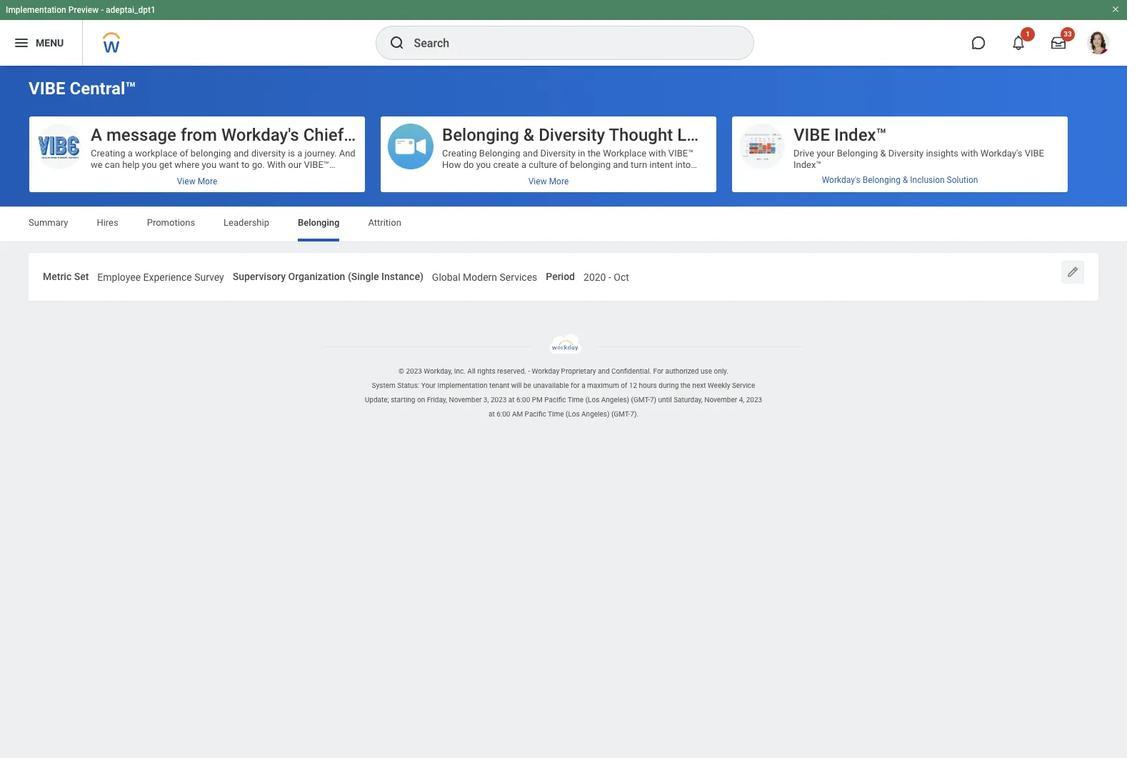 Task type: locate. For each thing, give the bounding box(es) containing it.
hours
[[639, 381, 657, 389]]

creating belonging and diversity in the workplace with vibe™ how do you create a culture of belonging and turn intent into impactful actions? in this webinar, we share our strategies for valuing inclusion, belonging, and equity for all and show how our solutions can help you enable change. watch webinar
[[442, 148, 706, 216]]

notifications element
[[1095, 29, 1106, 40]]

drive
[[794, 148, 815, 159]]

2 watch from the top
[[442, 285, 468, 296]]

each
[[648, 239, 668, 250]]

2 horizontal spatial vibe
[[1025, 148, 1045, 159]]

and up maximum on the bottom right of the page
[[598, 367, 610, 375]]

path
[[544, 228, 563, 239]]

at down will
[[509, 396, 515, 404]]

menu
[[36, 37, 64, 48]]

instance)
[[382, 271, 424, 282]]

profile logan mcneil image
[[1088, 31, 1110, 57]]

company.
[[507, 331, 547, 341]]

0 vertical spatial your
[[817, 148, 835, 159]]

& right solution
[[1005, 182, 1010, 193]]

webinar down can
[[471, 205, 505, 216]]

1 horizontal spatial your
[[817, 148, 835, 159]]

join
[[541, 251, 559, 261]]

at inside uniting at workday for social justice we're taking action to examine our practices and accelerate progress in our company. learn how we're working together to create systemic change both within workday and externally.
[[474, 308, 482, 319]]

workday up against
[[632, 251, 667, 261]]

your inside the coming together on the path to equality learn how companies, leaders, and organizations each play a role in building equality. join the webinar with workday leaders and discover ways to assess your intentions against outcomes and drive real change. watch webinar
[[563, 262, 581, 273]]

0 vertical spatial implementation
[[6, 5, 66, 15]]

1 vertical spatial -
[[609, 272, 612, 283]]

workday inside the coming together on the path to equality learn how companies, leaders, and organizations each play a role in building equality. join the webinar with workday leaders and discover ways to assess your intentions against outcomes and drive real change. watch webinar
[[632, 251, 667, 261]]

to right path
[[565, 228, 573, 239]]

create
[[493, 159, 519, 170], [442, 342, 468, 353]]

a message from workday's chief diversity officer carin taylor button
[[29, 116, 566, 192]]

november left 3,
[[449, 396, 482, 404]]

2 webinar from the top
[[471, 285, 505, 296]]

belonging inside measure relative performance to focus belonging & diversity efforts
[[961, 182, 1002, 193]]

workday's right "from"
[[222, 125, 299, 145]]

vibe for vibe central™
[[29, 79, 65, 99]]

Search Workday  search field
[[414, 27, 724, 59]]

1 vertical spatial how
[[468, 239, 485, 250]]

change.
[[567, 194, 599, 204], [500, 274, 533, 284]]

0 horizontal spatial workday's
[[222, 125, 299, 145]]

accelerate
[[644, 319, 687, 330]]

diversity right solution
[[1013, 182, 1048, 193]]

all
[[468, 367, 476, 375]]

1 horizontal spatial november
[[705, 396, 738, 404]]

1 horizontal spatial create
[[493, 159, 519, 170]]

global modern services
[[432, 272, 538, 283]]

metric set element
[[97, 262, 224, 288]]

of left 12
[[621, 381, 628, 389]]

0 vertical spatial of
[[560, 159, 568, 170]]

workday's down vibe index™
[[822, 175, 861, 185]]

1 vertical spatial of
[[621, 381, 628, 389]]

and inside © 2023 workday, inc. all rights reserved. - workday proprietary and confidential. for authorized use only. system status: your implementation tenant will be unavailable for a maximum of 12 hours during the next weekly service update; starting on friday, november 3, 2023 at 6:00 pm pacific time (los angeles) (gmt-7) until saturday, november 4, 2023 at 6:00 am pacific time (los angeles) (gmt-7).
[[598, 367, 610, 375]]

the right join
[[561, 251, 575, 261]]

2 horizontal spatial with
[[961, 148, 979, 159]]

1 horizontal spatial -
[[528, 367, 530, 375]]

main content containing vibe central™
[[0, 66, 1128, 353]]

watch inside the coming together on the path to equality learn how companies, leaders, and organizations each play a role in building equality. join the webinar with workday leaders and discover ways to assess your intentions against outcomes and drive real change. watch webinar
[[442, 285, 468, 296]]

watch
[[442, 205, 468, 216], [442, 285, 468, 296]]

implementation preview -   adeptai_dpt1
[[6, 5, 156, 15]]

learn up role
[[442, 239, 466, 250]]

1 horizontal spatial time
[[568, 396, 584, 404]]

0 vertical spatial vibe
[[29, 79, 65, 99]]

for inside uniting at workday for social justice we're taking action to examine our practices and accelerate progress in our company. learn how we're working together to create systemic change both within workday and externally.
[[522, 308, 534, 319]]

© 2023 workday, inc. all rights reserved. - workday proprietary and confidential. for authorized use only. system status: your implementation tenant will be unavailable for a maximum of 12 hours during the next weekly service update; starting on friday, november 3, 2023 at 6:00 pm pacific time (los angeles) (gmt-7) until saturday, november 4, 2023 at 6:00 am pacific time (los angeles) (gmt-7).
[[365, 367, 763, 418]]

with
[[649, 148, 666, 159], [961, 148, 979, 159], [612, 251, 629, 261]]

attrition
[[368, 217, 401, 228]]

1 horizontal spatial in
[[481, 331, 488, 341]]

your down webinar
[[563, 262, 581, 273]]

and
[[523, 148, 538, 159], [613, 159, 629, 170], [560, 182, 575, 193], [631, 182, 646, 193], [572, 239, 587, 250], [442, 262, 458, 273], [442, 274, 458, 284], [627, 319, 642, 330], [629, 342, 644, 353], [598, 367, 610, 375]]

0 vertical spatial how
[[673, 182, 690, 193]]

main content
[[0, 66, 1128, 353]]

&
[[524, 125, 535, 145], [881, 148, 887, 159], [903, 175, 909, 185], [1005, 182, 1010, 193]]

2 horizontal spatial -
[[609, 272, 612, 283]]

0 horizontal spatial leadership
[[224, 217, 269, 228]]

1 vertical spatial workday's
[[981, 148, 1023, 159]]

webinar inside the coming together on the path to equality learn how companies, leaders, and organizations each play a role in building equality. join the webinar with workday leaders and discover ways to assess your intentions against outcomes and drive real change. watch webinar
[[471, 285, 505, 296]]

at up "taking"
[[474, 308, 482, 319]]

uniting
[[442, 308, 471, 319]]

6:00 left pm
[[517, 396, 530, 404]]

reserved.
[[497, 367, 527, 375]]

watch down solutions
[[442, 205, 468, 216]]

time
[[568, 396, 584, 404], [548, 410, 564, 418]]

leadership
[[678, 125, 763, 145], [224, 217, 269, 228]]

pm
[[532, 396, 543, 404]]

0 horizontal spatial -
[[101, 5, 104, 15]]

the left next
[[681, 381, 691, 389]]

with inside creating belonging and diversity in the workplace with vibe™ how do you create a culture of belonging and turn intent into impactful actions? in this webinar, we share our strategies for valuing inclusion, belonging, and equity for all and show how our solutions can help you enable change. watch webinar
[[649, 148, 666, 159]]

externally.
[[646, 342, 688, 353]]

1 horizontal spatial learn
[[549, 331, 572, 341]]

1 horizontal spatial of
[[621, 381, 628, 389]]

0 horizontal spatial (gmt-
[[612, 410, 630, 418]]

1 horizontal spatial you
[[520, 194, 534, 204]]

1 horizontal spatial with
[[649, 148, 666, 159]]

2 horizontal spatial workday's
[[981, 148, 1023, 159]]

6:00 left am
[[497, 410, 511, 418]]

performance
[[867, 182, 921, 193]]

show
[[649, 182, 671, 193]]

0 vertical spatial at
[[474, 308, 482, 319]]

survey
[[195, 272, 224, 283]]

culture
[[529, 159, 557, 170]]

in up systemic
[[481, 331, 488, 341]]

2 horizontal spatial a
[[689, 239, 694, 250]]

will
[[511, 381, 522, 389]]

how right show on the top right
[[673, 182, 690, 193]]

and down workplace
[[613, 159, 629, 170]]

of inside © 2023 workday, inc. all rights reserved. - workday proprietary and confidential. for authorized use only. system status: your implementation tenant will be unavailable for a maximum of 12 hours during the next weekly service update; starting on friday, november 3, 2023 at 6:00 pm pacific time (los angeles) (gmt-7) until saturday, november 4, 2023 at 6:00 am pacific time (los angeles) (gmt-7).
[[621, 381, 628, 389]]

change. inside creating belonging and diversity in the workplace with vibe™ how do you create a culture of belonging and turn intent into impactful actions? in this webinar, we share our strategies for valuing inclusion, belonging, and equity for all and show how our solutions can help you enable change. watch webinar
[[567, 194, 599, 204]]

0 vertical spatial change.
[[567, 194, 599, 204]]

at down 3,
[[489, 410, 495, 418]]

1 watch from the top
[[442, 205, 468, 216]]

1 webinar from the top
[[471, 205, 505, 216]]

1 vertical spatial watch
[[442, 285, 468, 296]]

1 vertical spatial pacific
[[525, 410, 546, 418]]

1 horizontal spatial index™
[[835, 125, 887, 145]]

footer containing © 2023 workday, inc. all rights reserved. - workday proprietary and confidential. for authorized use only. system status: your implementation tenant will be unavailable for a maximum of 12 hours during the next weekly service update; starting on friday, november 3, 2023 at 6:00 pm pacific time (los angeles) (gmt-7) until saturday, november 4, 2023 at 6:00 am pacific time (los angeles) (gmt-7).
[[0, 334, 1128, 421]]

employee
[[97, 272, 141, 283]]

valuing
[[442, 182, 472, 193]]

promotions
[[147, 217, 195, 228]]

drive
[[460, 274, 480, 284]]

0 vertical spatial 6:00
[[517, 396, 530, 404]]

1 horizontal spatial change.
[[567, 194, 599, 204]]

leadership up vibe™
[[678, 125, 763, 145]]

diversity up belonging
[[539, 125, 605, 145]]

change. down equity
[[567, 194, 599, 204]]

1 vertical spatial you
[[520, 194, 534, 204]]

change. down ways on the left
[[500, 274, 533, 284]]

to left the focus
[[923, 182, 931, 193]]

in inside creating belonging and diversity in the workplace with vibe™ how do you create a culture of belonging and turn intent into impactful actions? in this webinar, we share our strategies for valuing inclusion, belonging, and equity for all and show how our solutions can help you enable change. watch webinar
[[578, 148, 586, 159]]

tab list inside main content
[[14, 207, 1113, 242]]

learn inside the coming together on the path to equality learn how companies, leaders, and organizations each play a role in building equality. join the webinar with workday leaders and discover ways to assess your intentions against outcomes and drive real change. watch webinar
[[442, 239, 466, 250]]

and up working
[[627, 319, 642, 330]]

1 horizontal spatial vibe
[[794, 125, 830, 145]]

saturday,
[[674, 396, 703, 404]]

implementation down 'inc.'
[[438, 381, 488, 389]]

examine
[[533, 319, 568, 330]]

diversity inside a message from workday's chief diversity officer carin taylor button
[[348, 125, 415, 145]]

workday up unavailable
[[532, 367, 560, 375]]

1 vertical spatial a
[[689, 239, 694, 250]]

0 horizontal spatial index™
[[794, 159, 822, 170]]

0 vertical spatial a
[[522, 159, 527, 170]]

(gmt- down 12
[[612, 410, 630, 418]]

1 horizontal spatial workday's
[[822, 175, 861, 185]]

1 vertical spatial create
[[442, 342, 468, 353]]

- left oct
[[609, 272, 612, 283]]

and left 'drive'
[[442, 274, 458, 284]]

1 vertical spatial change.
[[500, 274, 533, 284]]

on up companies,
[[516, 228, 526, 239]]

drive your belonging & diversity insights with workday's vibe index™
[[794, 148, 1045, 170]]

index™ up relative
[[835, 125, 887, 145]]

tab list
[[14, 207, 1113, 242]]

0 horizontal spatial you
[[476, 159, 491, 170]]

a up "in"
[[522, 159, 527, 170]]

use
[[701, 367, 712, 375]]

2 vertical spatial a
[[582, 381, 586, 389]]

1 vertical spatial (los
[[566, 410, 580, 418]]

0 horizontal spatial learn
[[442, 239, 466, 250]]

solutions
[[442, 194, 480, 204]]

our down justice
[[571, 319, 584, 330]]

for down proprietary
[[571, 381, 580, 389]]

(los down unavailable
[[566, 410, 580, 418]]

1 vertical spatial leadership
[[224, 217, 269, 228]]

footer
[[0, 334, 1128, 421]]

watch inside creating belonging and diversity in the workplace with vibe™ how do you create a culture of belonging and turn intent into impactful actions? in this webinar, we share our strategies for valuing inclusion, belonging, and equity for all and show how our solutions can help you enable change. watch webinar
[[442, 205, 468, 216]]

metric
[[43, 271, 72, 282]]

with up intent in the right top of the page
[[649, 148, 666, 159]]

workday's belonging & inclusion solution
[[822, 175, 979, 185]]

0 horizontal spatial implementation
[[6, 5, 66, 15]]

implementation inside menu banner
[[6, 5, 66, 15]]

with down organizations
[[612, 251, 629, 261]]

Global Modern Services text field
[[432, 263, 538, 288]]

0 vertical spatial watch
[[442, 205, 468, 216]]

12
[[629, 381, 637, 389]]

in inside the coming together on the path to equality learn how companies, leaders, and organizations each play a role in building equality. join the webinar with workday leaders and discover ways to assess your intentions against outcomes and drive real change. watch webinar
[[460, 251, 468, 261]]

on inside © 2023 workday, inc. all rights reserved. - workday proprietary and confidential. for authorized use only. system status: your implementation tenant will be unavailable for a maximum of 12 hours during the next weekly service update; starting on friday, november 3, 2023 at 6:00 pm pacific time (los angeles) (gmt-7) until saturday, november 4, 2023 at 6:00 am pacific time (los angeles) (gmt-7).
[[417, 396, 425, 404]]

a message from workday's chief diversity officer carin taylor
[[91, 125, 566, 145]]

to down equality.
[[521, 262, 529, 273]]

tab list containing summary
[[14, 207, 1113, 242]]

0 horizontal spatial on
[[417, 396, 425, 404]]

change
[[510, 342, 540, 353]]

©
[[399, 367, 404, 375]]

implementation
[[6, 5, 66, 15], [438, 381, 488, 389]]

our
[[624, 171, 638, 181], [693, 182, 706, 193], [571, 319, 584, 330], [491, 331, 504, 341]]

am
[[512, 410, 523, 418]]

chief
[[303, 125, 344, 145]]

in right role
[[460, 251, 468, 261]]

your right drive
[[817, 148, 835, 159]]

0 vertical spatial workday's
[[222, 125, 299, 145]]

1 horizontal spatial (los
[[586, 396, 600, 404]]

in
[[578, 148, 586, 159], [460, 251, 468, 261], [481, 331, 488, 341]]

0 horizontal spatial a
[[522, 159, 527, 170]]

watch down global
[[442, 285, 468, 296]]

0 vertical spatial in
[[578, 148, 586, 159]]

1 vertical spatial webinar
[[471, 285, 505, 296]]

2 horizontal spatial at
[[509, 396, 515, 404]]

pacific
[[545, 396, 566, 404], [525, 410, 546, 418]]

metric set
[[43, 271, 89, 282]]

1 horizontal spatial on
[[516, 228, 526, 239]]

workday inside © 2023 workday, inc. all rights reserved. - workday proprietary and confidential. for authorized use only. system status: your implementation tenant will be unavailable for a maximum of 12 hours during the next weekly service update; starting on friday, november 3, 2023 at 6:00 pm pacific time (los angeles) (gmt-7) until saturday, november 4, 2023 at 6:00 am pacific time (los angeles) (gmt-7).
[[532, 367, 560, 375]]

0 horizontal spatial vibe
[[29, 79, 65, 99]]

diversity up the workday's belonging & inclusion solution
[[889, 148, 924, 159]]

0 horizontal spatial how
[[468, 239, 485, 250]]

webinar down "real"
[[471, 285, 505, 296]]

you
[[476, 159, 491, 170], [520, 194, 534, 204]]

1 vertical spatial vibe
[[794, 125, 830, 145]]

0 vertical spatial on
[[516, 228, 526, 239]]

supervisory organization (single instance) element
[[432, 262, 538, 288]]

0 vertical spatial leadership
[[678, 125, 763, 145]]

2 vertical spatial how
[[574, 331, 592, 341]]

2023 right ©
[[406, 367, 422, 375]]

you right do
[[476, 159, 491, 170]]

the left path
[[528, 228, 541, 239]]

2020 - Oct text field
[[584, 263, 629, 288]]

2 vertical spatial workday's
[[822, 175, 861, 185]]

officer
[[419, 125, 471, 145]]

2023 right 4,
[[747, 396, 763, 404]]

leadership up supervisory
[[224, 217, 269, 228]]

share
[[599, 171, 622, 181]]

1 vertical spatial index™
[[794, 159, 822, 170]]

workday's right insights on the top right
[[981, 148, 1023, 159]]

& inside drive your belonging & diversity insights with workday's vibe index™
[[881, 148, 887, 159]]

carin
[[475, 125, 516, 145]]

authorized
[[666, 367, 699, 375]]

webinar
[[471, 205, 505, 216], [471, 285, 505, 296]]

& up the workday's belonging & inclusion solution
[[881, 148, 887, 159]]

& left inclusion
[[903, 175, 909, 185]]

your inside drive your belonging & diversity insights with workday's vibe index™
[[817, 148, 835, 159]]

with right insights on the top right
[[961, 148, 979, 159]]

0 vertical spatial webinar
[[471, 205, 505, 216]]

1 horizontal spatial 2023
[[491, 396, 507, 404]]

0 horizontal spatial 6:00
[[497, 410, 511, 418]]

justice
[[564, 308, 594, 319]]

0 horizontal spatial november
[[449, 396, 482, 404]]

against
[[626, 262, 657, 273]]

during
[[659, 381, 679, 389]]

0 horizontal spatial at
[[474, 308, 482, 319]]

0 horizontal spatial with
[[612, 251, 629, 261]]

pacific down unavailable
[[545, 396, 566, 404]]

create up the actions?
[[493, 159, 519, 170]]

how up building
[[468, 239, 485, 250]]

0 horizontal spatial (los
[[566, 410, 580, 418]]

rights
[[477, 367, 496, 375]]

(gmt-
[[631, 396, 650, 404], [612, 410, 630, 418]]

a inside © 2023 workday, inc. all rights reserved. - workday proprietary and confidential. for authorized use only. system status: your implementation tenant will be unavailable for a maximum of 12 hours during the next weekly service update; starting on friday, november 3, 2023 at 6:00 pm pacific time (los angeles) (gmt-7) until saturday, november 4, 2023 at 6:00 am pacific time (los angeles) (gmt-7).
[[582, 381, 586, 389]]

the up belonging
[[588, 148, 601, 159]]

0 vertical spatial create
[[493, 159, 519, 170]]

1 horizontal spatial leadership
[[678, 125, 763, 145]]

1 horizontal spatial implementation
[[438, 381, 488, 389]]

1 horizontal spatial how
[[574, 331, 592, 341]]

of inside creating belonging and diversity in the workplace with vibe™ how do you create a culture of belonging and turn intent into impactful actions? in this webinar, we share our strategies for valuing inclusion, belonging, and equity for all and show how our solutions can help you enable change. watch webinar
[[560, 159, 568, 170]]

november down weekly
[[705, 396, 738, 404]]

you down belonging,
[[520, 194, 534, 204]]

both
[[543, 342, 561, 353]]

1 vertical spatial on
[[417, 396, 425, 404]]

diversity inside creating belonging and diversity in the workplace with vibe™ how do you create a culture of belonging and turn intent into impactful actions? in this webinar, we share our strategies for valuing inclusion, belonging, and equity for all and show how our solutions can help you enable change. watch webinar
[[541, 148, 576, 159]]

(los down maximum on the bottom right of the page
[[586, 396, 600, 404]]

in inside uniting at workday for social justice we're taking action to examine our practices and accelerate progress in our company. learn how we're working together to create systemic change both within workday and externally.
[[481, 331, 488, 341]]

diversity
[[348, 125, 415, 145], [539, 125, 605, 145], [541, 148, 576, 159], [889, 148, 924, 159], [1013, 182, 1048, 193]]

implementation up menu dropdown button
[[6, 5, 66, 15]]

1 horizontal spatial at
[[489, 410, 495, 418]]

0 vertical spatial time
[[568, 396, 584, 404]]

2 vertical spatial in
[[481, 331, 488, 341]]

a down proprietary
[[582, 381, 586, 389]]

service
[[732, 381, 756, 389]]

1 vertical spatial your
[[563, 262, 581, 273]]

1 vertical spatial at
[[509, 396, 515, 404]]

(gmt- up 7).
[[631, 396, 650, 404]]

diversity right 'chief'
[[348, 125, 415, 145]]

diversity up culture
[[541, 148, 576, 159]]

0 vertical spatial learn
[[442, 239, 466, 250]]

learn up both
[[549, 331, 572, 341]]

working
[[618, 331, 650, 341]]

for left social in the top of the page
[[522, 308, 534, 319]]

2 vertical spatial -
[[528, 367, 530, 375]]

1 vertical spatial in
[[460, 251, 468, 261]]

pacific down pm
[[525, 410, 546, 418]]

central™
[[70, 79, 136, 99]]

on left friday,
[[417, 396, 425, 404]]

2023 right 3,
[[491, 396, 507, 404]]

of up webinar, at the top of page
[[560, 159, 568, 170]]

in up belonging
[[578, 148, 586, 159]]

impactful
[[442, 171, 482, 181]]

- up be
[[528, 367, 530, 375]]

index™ down drive
[[794, 159, 822, 170]]

and down equality
[[572, 239, 587, 250]]

menu banner
[[0, 0, 1128, 66]]

with inside the coming together on the path to equality learn how companies, leaders, and organizations each play a role in building equality. join the webinar with workday leaders and discover ways to assess your intentions against outcomes and drive real change. watch webinar
[[612, 251, 629, 261]]

of
[[560, 159, 568, 170], [621, 381, 628, 389]]

0 horizontal spatial change.
[[500, 274, 533, 284]]

1 vertical spatial learn
[[549, 331, 572, 341]]

how up within
[[574, 331, 592, 341]]

a right play
[[689, 239, 694, 250]]

4,
[[739, 396, 745, 404]]

create down the progress
[[442, 342, 468, 353]]

solution
[[947, 175, 979, 185]]

period
[[546, 271, 575, 282]]

0 horizontal spatial create
[[442, 342, 468, 353]]

intent
[[650, 159, 673, 170]]

1 november from the left
[[449, 396, 482, 404]]

workday up action
[[484, 308, 520, 319]]

adeptai_dpt1
[[106, 5, 156, 15]]

- right preview
[[101, 5, 104, 15]]

0 horizontal spatial of
[[560, 159, 568, 170]]

notifications large image
[[1012, 36, 1026, 50]]

0 vertical spatial -
[[101, 5, 104, 15]]



Task type: describe. For each thing, give the bounding box(es) containing it.
1 horizontal spatial (gmt-
[[631, 396, 650, 404]]

creating
[[442, 148, 477, 159]]

0 vertical spatial angeles)
[[602, 396, 630, 404]]

our up systemic
[[491, 331, 504, 341]]

and down working
[[629, 342, 644, 353]]

how
[[442, 159, 461, 170]]

relative
[[832, 182, 865, 193]]

and down webinar, at the top of page
[[560, 182, 575, 193]]

actions?
[[484, 171, 519, 181]]

global
[[432, 272, 461, 283]]

for down share
[[605, 182, 617, 193]]

how inside the coming together on the path to equality learn how companies, leaders, and organizations each play a role in building equality. join the webinar with workday leaders and discover ways to assess your intentions against outcomes and drive real change. watch webinar
[[468, 239, 485, 250]]

and up culture
[[523, 148, 538, 159]]

experience
[[143, 272, 192, 283]]

diversity inside measure relative performance to focus belonging & diversity efforts
[[1013, 182, 1048, 193]]

to inside measure relative performance to focus belonging & diversity efforts
[[923, 182, 931, 193]]

3,
[[484, 396, 489, 404]]

employee experience survey
[[97, 272, 224, 283]]

services
[[500, 272, 538, 283]]

vibe for vibe index™
[[794, 125, 830, 145]]

equality
[[576, 228, 608, 239]]

a inside creating belonging and diversity in the workplace with vibe™ how do you create a culture of belonging and turn intent into impactful actions? in this webinar, we share our strategies for valuing inclusion, belonging, and equity for all and show how our solutions can help you enable change. watch webinar
[[522, 159, 527, 170]]

and down role
[[442, 262, 458, 273]]

oct
[[614, 272, 629, 283]]

1 vertical spatial angeles)
[[582, 410, 610, 418]]

in
[[521, 171, 529, 181]]

only.
[[714, 367, 729, 375]]

webinar inside creating belonging and diversity in the workplace with vibe™ how do you create a culture of belonging and turn intent into impactful actions? in this webinar, we share our strategies for valuing inclusion, belonging, and equity for all and show how our solutions can help you enable change. watch webinar
[[471, 205, 505, 216]]

2 november from the left
[[705, 396, 738, 404]]

1
[[1026, 30, 1030, 38]]

0 vertical spatial you
[[476, 159, 491, 170]]

how inside creating belonging and diversity in the workplace with vibe™ how do you create a culture of belonging and turn intent into impactful actions? in this webinar, we share our strategies for valuing inclusion, belonging, and equity for all and show how our solutions can help you enable change. watch webinar
[[673, 182, 690, 193]]

webinar,
[[548, 171, 582, 181]]

preview
[[68, 5, 99, 15]]

with inside drive your belonging & diversity insights with workday's vibe index™
[[961, 148, 979, 159]]

we
[[585, 171, 597, 181]]

for down into
[[683, 171, 695, 181]]

to right together at the right of page
[[690, 331, 698, 341]]

intentions
[[583, 262, 624, 273]]

coming
[[442, 228, 474, 239]]

index™ inside drive your belonging & diversity insights with workday's vibe index™
[[794, 159, 822, 170]]

supervisory organization (single instance)
[[233, 271, 424, 282]]

discover
[[460, 262, 495, 273]]

workday,
[[424, 367, 453, 375]]

1 vertical spatial 6:00
[[497, 410, 511, 418]]

within
[[564, 342, 588, 353]]

for inside © 2023 workday, inc. all rights reserved. - workday proprietary and confidential. for authorized use only. system status: your implementation tenant will be unavailable for a maximum of 12 hours during the next weekly service update; starting on friday, november 3, 2023 at 6:00 pm pacific time (los angeles) (gmt-7) until saturday, november 4, 2023 at 6:00 am pacific time (los angeles) (gmt-7).
[[571, 381, 580, 389]]

message
[[106, 125, 176, 145]]

vibe inside drive your belonging & diversity insights with workday's vibe index™
[[1025, 148, 1045, 159]]

proprietary
[[561, 367, 596, 375]]

change. inside the coming together on the path to equality learn how companies, leaders, and organizations each play a role in building equality. join the webinar with workday leaders and discover ways to assess your intentions against outcomes and drive real change. watch webinar
[[500, 274, 533, 284]]

edit image
[[1066, 265, 1080, 279]]

0 horizontal spatial 2023
[[406, 367, 422, 375]]

next
[[693, 381, 706, 389]]

create inside uniting at workday for social justice we're taking action to examine our practices and accelerate progress in our company. learn how we're working together to create systemic change both within workday and externally.
[[442, 342, 468, 353]]

assess
[[531, 262, 560, 273]]

belonging inside drive your belonging & diversity insights with workday's vibe index™
[[837, 148, 878, 159]]

vibe index™
[[794, 125, 887, 145]]

inclusion
[[911, 175, 945, 185]]

inc.
[[454, 367, 466, 375]]

leaders,
[[537, 239, 570, 250]]

all
[[619, 182, 629, 193]]

from
[[181, 125, 217, 145]]

0 vertical spatial (los
[[586, 396, 600, 404]]

inbox large image
[[1052, 36, 1066, 50]]

close environment banner image
[[1112, 5, 1120, 14]]

and right all
[[631, 182, 646, 193]]

workday down we're
[[591, 342, 626, 353]]

progress
[[442, 331, 479, 341]]

1 vertical spatial time
[[548, 410, 564, 418]]

on inside the coming together on the path to equality learn how companies, leaders, and organizations each play a role in building equality. join the webinar with workday leaders and discover ways to assess your intentions against outcomes and drive real change. watch webinar
[[516, 228, 526, 239]]

real
[[482, 274, 498, 284]]

we're
[[594, 331, 615, 341]]

together
[[477, 228, 513, 239]]

belonging,
[[515, 182, 558, 193]]

thought
[[609, 125, 673, 145]]

diversity inside drive your belonging & diversity insights with workday's vibe index™
[[889, 148, 924, 159]]

0 vertical spatial pacific
[[545, 396, 566, 404]]

create inside creating belonging and diversity in the workplace with vibe™ how do you create a culture of belonging and turn intent into impactful actions? in this webinar, we share our strategies for valuing inclusion, belonging, and equity for all and show how our solutions can help you enable change. watch webinar
[[493, 159, 519, 170]]

measure
[[794, 182, 830, 193]]

our down vibe™
[[693, 182, 706, 193]]

a inside the coming together on the path to equality learn how companies, leaders, and organizations each play a role in building equality. join the webinar with workday leaders and discover ways to assess your intentions against outcomes and drive real change. watch webinar
[[689, 239, 694, 250]]

taylor
[[519, 125, 566, 145]]

taking
[[467, 319, 493, 330]]

- inside text box
[[609, 272, 612, 283]]

workday's inside button
[[222, 125, 299, 145]]

0 vertical spatial index™
[[835, 125, 887, 145]]

workday's belonging & inclusion solution link
[[732, 169, 1068, 191]]

social
[[536, 308, 561, 319]]

period element
[[584, 262, 629, 288]]

modern
[[463, 272, 497, 283]]

2 horizontal spatial 2023
[[747, 396, 763, 404]]

learn inside uniting at workday for social justice we're taking action to examine our practices and accelerate progress in our company. learn how we're working together to create systemic change both within workday and externally.
[[549, 331, 572, 341]]

your
[[421, 381, 436, 389]]

search image
[[388, 34, 406, 51]]

equality.
[[505, 251, 539, 261]]

how inside uniting at workday for social justice we're taking action to examine our practices and accelerate progress in our company. learn how we're working together to create systemic change both within workday and externally.
[[574, 331, 592, 341]]

update;
[[365, 396, 389, 404]]

belonging inside creating belonging and diversity in the workplace with vibe™ how do you create a culture of belonging and turn intent into impactful actions? in this webinar, we share our strategies for valuing inclusion, belonging, and equity for all and show how our solutions can help you enable change. watch webinar
[[479, 148, 521, 159]]

practices
[[586, 319, 624, 330]]

organizations
[[590, 239, 646, 250]]

building
[[470, 251, 503, 261]]

uniting at workday for social justice we're taking action to examine our practices and accelerate progress in our company. learn how we're working together to create systemic change both within workday and externally.
[[442, 308, 698, 353]]

- inside © 2023 workday, inc. all rights reserved. - workday proprietary and confidential. for authorized use only. system status: your implementation tenant will be unavailable for a maximum of 12 hours during the next weekly service update; starting on friday, november 3, 2023 at 6:00 pm pacific time (los angeles) (gmt-7) until saturday, november 4, 2023 at 6:00 am pacific time (los angeles) (gmt-7).
[[528, 367, 530, 375]]

unavailable
[[533, 381, 569, 389]]

organization
[[288, 271, 345, 282]]

2020
[[584, 272, 606, 283]]

turn
[[631, 159, 647, 170]]

the inside © 2023 workday, inc. all rights reserved. - workday proprietary and confidential. for authorized use only. system status: your implementation tenant will be unavailable for a maximum of 12 hours during the next weekly service update; starting on friday, november 3, 2023 at 6:00 pm pacific time (los angeles) (gmt-7) until saturday, november 4, 2023 at 6:00 am pacific time (los angeles) (gmt-7).
[[681, 381, 691, 389]]

leaders
[[670, 251, 700, 261]]

Employee Experience Survey text field
[[97, 263, 224, 288]]

set
[[74, 271, 89, 282]]

summary
[[29, 217, 68, 228]]

system
[[372, 381, 396, 389]]

insights
[[926, 148, 959, 159]]

workday's inside drive your belonging & diversity insights with workday's vibe index™
[[981, 148, 1023, 159]]

& up culture
[[524, 125, 535, 145]]

33
[[1064, 30, 1072, 38]]

(single
[[348, 271, 379, 282]]

& inside measure relative performance to focus belonging & diversity efforts
[[1005, 182, 1010, 193]]

workplace
[[603, 148, 647, 159]]

we're
[[442, 319, 465, 330]]

weekly
[[708, 381, 731, 389]]

efforts
[[794, 194, 822, 204]]

1 vertical spatial (gmt-
[[612, 410, 630, 418]]

to up company.
[[523, 319, 531, 330]]

the inside creating belonging and diversity in the workplace with vibe™ how do you create a culture of belonging and turn intent into impactful actions? in this webinar, we share our strategies for valuing inclusion, belonging, and equity for all and show how our solutions can help you enable change. watch webinar
[[588, 148, 601, 159]]

- inside menu banner
[[101, 5, 104, 15]]

coming together on the path to equality learn how companies, leaders, and organizations each play a role in building equality. join the webinar with workday leaders and discover ways to assess your intentions against outcomes and drive real change. watch webinar
[[442, 228, 700, 296]]

our up all
[[624, 171, 638, 181]]

2 vertical spatial at
[[489, 410, 495, 418]]

ways
[[497, 262, 518, 273]]

for
[[653, 367, 664, 375]]

can
[[483, 194, 498, 204]]

tenant
[[489, 381, 510, 389]]

belonging & diversity thought leadership
[[442, 125, 763, 145]]

implementation inside © 2023 workday, inc. all rights reserved. - workday proprietary and confidential. for authorized use only. system status: your implementation tenant will be unavailable for a maximum of 12 hours during the next weekly service update; starting on friday, november 3, 2023 at 6:00 pm pacific time (los angeles) (gmt-7) until saturday, november 4, 2023 at 6:00 am pacific time (los angeles) (gmt-7).
[[438, 381, 488, 389]]

justify image
[[13, 34, 30, 51]]



Task type: vqa. For each thing, say whether or not it's contained in the screenshot.
first Webinar from the top
yes



